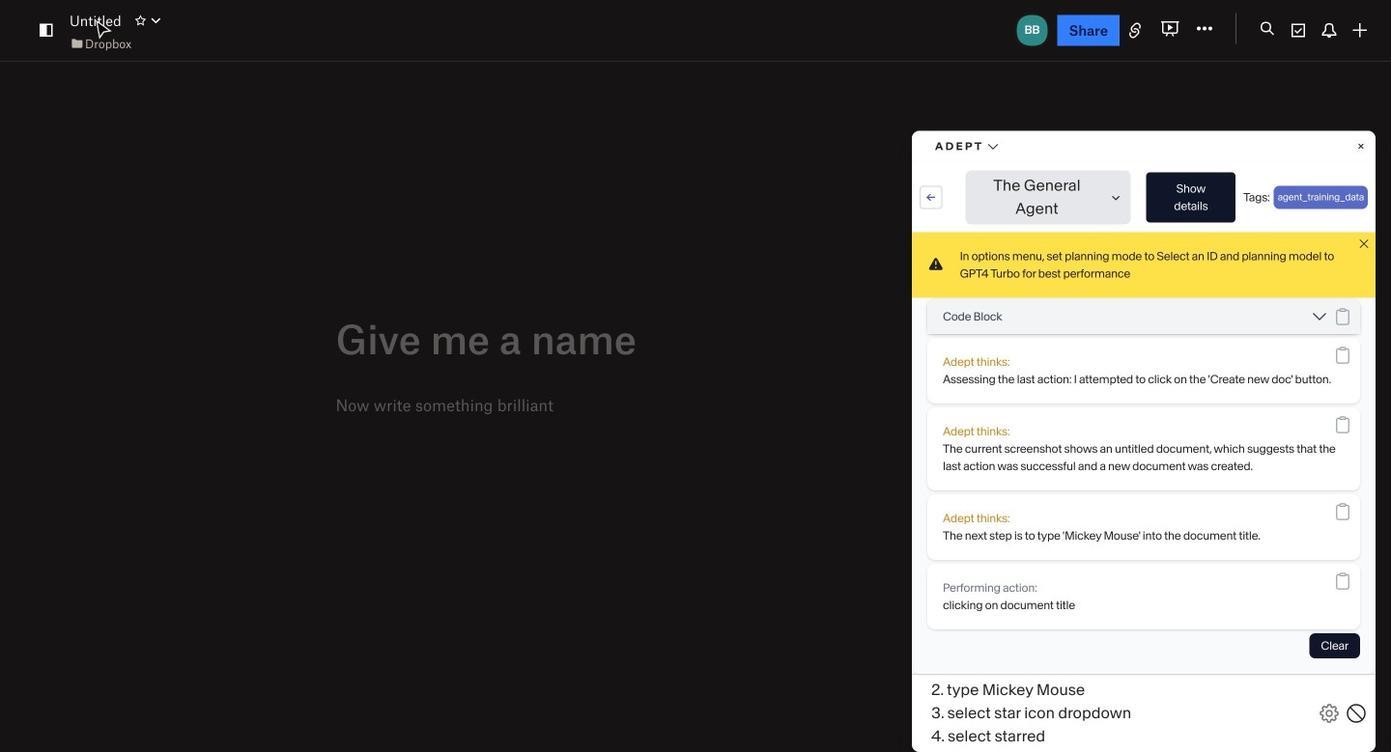 Task type: describe. For each thing, give the bounding box(es) containing it.
overlay image
[[1316, 572, 1339, 595]]



Task type: locate. For each thing, give the bounding box(es) containing it.
close image
[[1316, 572, 1339, 595]]



Task type: vqa. For each thing, say whether or not it's contained in the screenshot.
overlay image
yes



